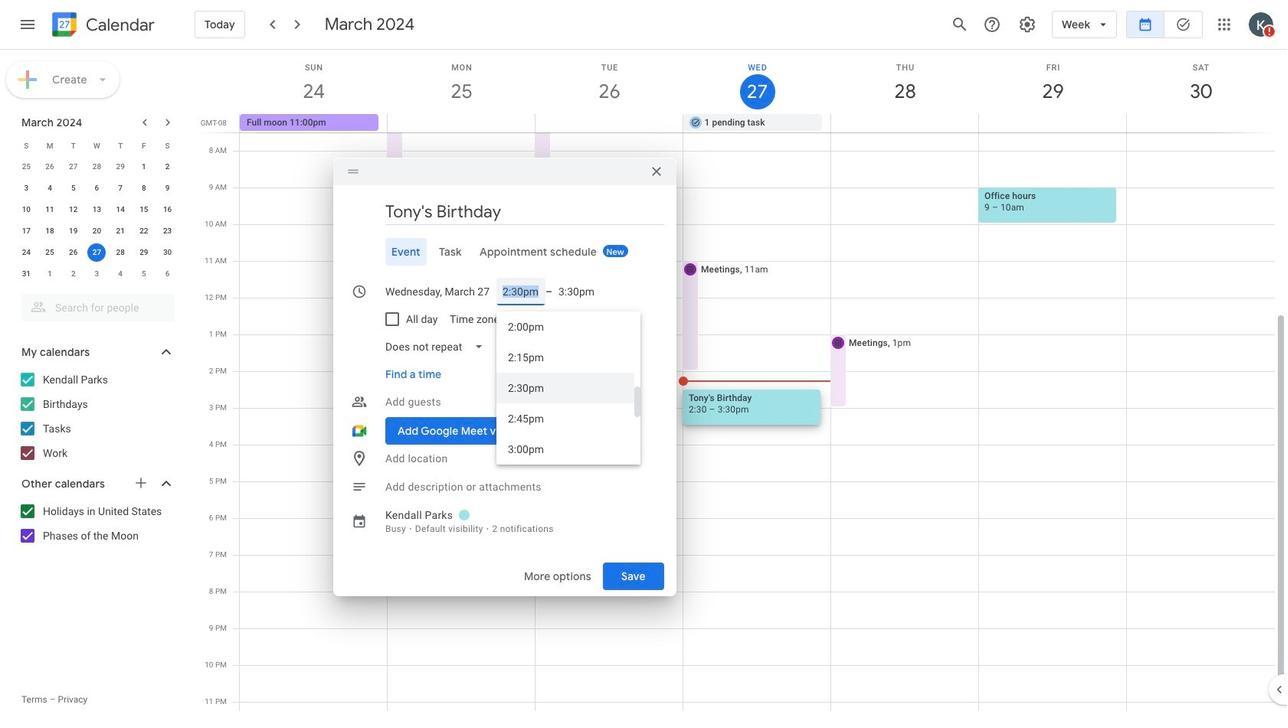 Task type: locate. For each thing, give the bounding box(es) containing it.
april 6 element
[[158, 265, 177, 283]]

start time list box
[[496, 312, 640, 465]]

my calendars list
[[3, 368, 190, 466]]

11 element
[[41, 201, 59, 219]]

february 25 element
[[17, 158, 36, 176]]

21 element
[[111, 222, 130, 241]]

february 27 element
[[64, 158, 83, 176]]

2 element
[[158, 158, 177, 176]]

2 option from the top
[[496, 342, 634, 373]]

grid
[[196, 50, 1287, 712]]

row
[[233, 114, 1287, 133], [15, 135, 179, 156], [15, 156, 179, 178], [15, 178, 179, 199], [15, 199, 179, 221], [15, 221, 179, 242], [15, 242, 179, 264], [15, 264, 179, 285]]

february 28 element
[[88, 158, 106, 176]]

april 4 element
[[111, 265, 130, 283]]

23 element
[[158, 222, 177, 241]]

17 element
[[17, 222, 36, 241]]

february 26 element
[[41, 158, 59, 176]]

april 1 element
[[41, 265, 59, 283]]

add other calendars image
[[133, 476, 149, 491]]

Start time text field
[[503, 278, 539, 306]]

row group
[[15, 156, 179, 285]]

18 element
[[41, 222, 59, 241]]

to element
[[545, 286, 553, 298]]

31 element
[[17, 265, 36, 283]]

february 29 element
[[111, 158, 130, 176]]

None search field
[[0, 288, 190, 322]]

None field
[[379, 333, 496, 361]]

Start date text field
[[385, 278, 490, 306]]

settings menu image
[[1018, 15, 1037, 34]]

new element
[[603, 245, 628, 257]]

3 option from the top
[[496, 373, 634, 404]]

6 element
[[88, 179, 106, 198]]

5 element
[[64, 179, 83, 198]]

tab list
[[346, 238, 664, 266]]

End time text field
[[559, 278, 595, 306]]

9 element
[[158, 179, 177, 198]]

april 5 element
[[135, 265, 153, 283]]

option
[[496, 312, 634, 342], [496, 342, 634, 373], [496, 373, 634, 404], [496, 404, 634, 434], [496, 434, 634, 465]]

28 element
[[111, 244, 130, 262]]

20 element
[[88, 222, 106, 241]]

heading
[[83, 16, 155, 34]]

14 element
[[111, 201, 130, 219]]

cell
[[388, 114, 535, 133], [535, 114, 683, 133], [831, 114, 979, 133], [979, 114, 1126, 133], [1126, 114, 1274, 133], [85, 242, 109, 264]]



Task type: describe. For each thing, give the bounding box(es) containing it.
8 element
[[135, 179, 153, 198]]

1 option from the top
[[496, 312, 634, 342]]

26 element
[[64, 244, 83, 262]]

29 element
[[135, 244, 153, 262]]

calendar element
[[49, 9, 155, 43]]

april 3 element
[[88, 265, 106, 283]]

1 element
[[135, 158, 153, 176]]

other calendars list
[[3, 499, 190, 549]]

15 element
[[135, 201, 153, 219]]

24 element
[[17, 244, 36, 262]]

heading inside the calendar element
[[83, 16, 155, 34]]

27, today element
[[88, 244, 106, 262]]

12 element
[[64, 201, 83, 219]]

22 element
[[135, 222, 153, 241]]

25 element
[[41, 244, 59, 262]]

4 option from the top
[[496, 404, 634, 434]]

19 element
[[64, 222, 83, 241]]

march 2024 grid
[[15, 135, 179, 285]]

13 element
[[88, 201, 106, 219]]

5 option from the top
[[496, 434, 634, 465]]

4 element
[[41, 179, 59, 198]]

cell inside the march 2024 grid
[[85, 242, 109, 264]]

30 element
[[158, 244, 177, 262]]

main drawer image
[[18, 15, 37, 34]]

7 element
[[111, 179, 130, 198]]

10 element
[[17, 201, 36, 219]]

april 2 element
[[64, 265, 83, 283]]

Add title text field
[[385, 201, 664, 224]]

16 element
[[158, 201, 177, 219]]

Search for people text field
[[31, 294, 165, 322]]

3 element
[[17, 179, 36, 198]]



Task type: vqa. For each thing, say whether or not it's contained in the screenshot.
12, today element
no



